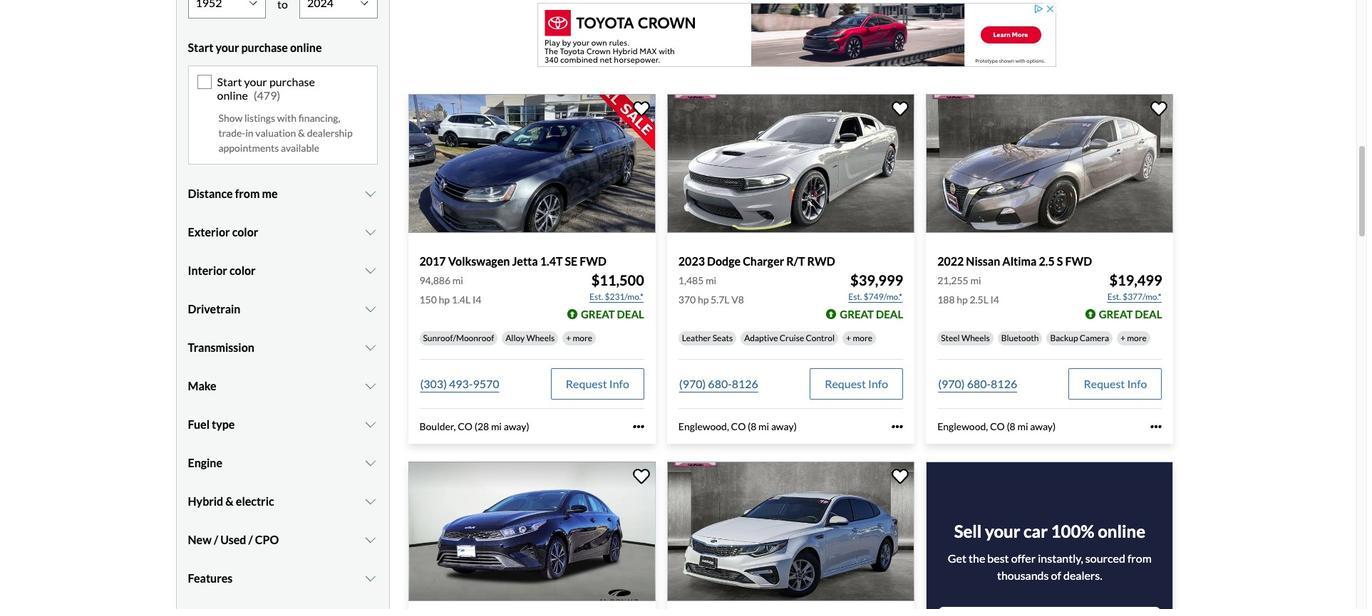 Task type: describe. For each thing, give the bounding box(es) containing it.
chevron down image for distance from me
[[364, 188, 378, 200]]

used
[[220, 534, 246, 547]]

est. for $11,500
[[590, 291, 603, 302]]

start your purchase online inside dropdown button
[[188, 41, 322, 54]]

r/t
[[787, 255, 806, 268]]

info for $19,499
[[1128, 377, 1148, 391]]

1,485 mi 370 hp 5.7l v8
[[679, 274, 744, 306]]

adaptive
[[745, 333, 778, 343]]

drivetrain
[[188, 303, 241, 316]]

instantly,
[[1039, 552, 1084, 565]]

backup
[[1051, 333, 1079, 343]]

fwd for $19,499
[[1066, 255, 1093, 268]]

ellipsis h image for $39,999
[[892, 421, 904, 433]]

englewood, for $19,499
[[938, 421, 989, 433]]

interior color
[[188, 264, 256, 278]]

mi inside "21,255 mi 188 hp 2.5l i4"
[[971, 274, 982, 286]]

transmission
[[188, 341, 254, 355]]

hp for $39,999
[[698, 294, 709, 306]]

94,886
[[420, 274, 451, 286]]

ellipsis h image
[[1151, 421, 1163, 433]]

nissan
[[967, 255, 1001, 268]]

co for $39,999
[[731, 421, 746, 433]]

fuel type button
[[188, 407, 378, 443]]

request info button for $39,999
[[810, 368, 904, 400]]

$19,499 est. $377/mo.*
[[1108, 271, 1163, 302]]

est. for $39,999
[[849, 291, 863, 302]]

englewood, co (8 mi away) for $39,999
[[679, 421, 797, 433]]

gun metallic 2022 nissan altima 2.5 s fwd sedan front-wheel drive automatic image
[[927, 94, 1174, 234]]

online inside dropdown button
[[290, 41, 322, 54]]

bluetooth
[[1002, 333, 1039, 343]]

trade-
[[219, 127, 245, 139]]

me
[[262, 187, 278, 201]]

offer
[[1012, 552, 1036, 565]]

2 / from the left
[[249, 534, 253, 547]]

steel wheels
[[941, 333, 990, 343]]

chevron down image for interior color
[[364, 265, 378, 277]]

chevron down image for hybrid & electric
[[364, 496, 378, 508]]

680- for $39,999
[[708, 377, 732, 391]]

distance from me
[[188, 187, 278, 201]]

engine
[[188, 457, 223, 470]]

appointments
[[219, 142, 279, 154]]

188
[[938, 294, 955, 306]]

(970) for $39,999
[[680, 377, 706, 391]]

8126 for $39,999
[[732, 377, 759, 391]]

mi inside 1,485 mi 370 hp 5.7l v8
[[706, 274, 717, 286]]

boulder, co (28 mi away)
[[420, 421, 530, 433]]

chevron down image for transmission
[[364, 342, 378, 354]]

chevron down image for features
[[364, 574, 378, 585]]

2017 volkswagen jetta 1.4t se fwd
[[420, 255, 607, 268]]

new / used / cpo button
[[188, 523, 378, 559]]

englewood, for $39,999
[[679, 421, 730, 433]]

dealers.
[[1064, 569, 1103, 583]]

(28
[[475, 421, 489, 433]]

hp for $11,500
[[439, 294, 450, 306]]

seats
[[713, 333, 733, 343]]

color for exterior color
[[232, 225, 258, 239]]

2022
[[938, 255, 964, 268]]

1 vertical spatial start your purchase online
[[217, 75, 315, 102]]

co for $19,499
[[991, 421, 1005, 433]]

more for $39,999
[[853, 333, 873, 343]]

8126 for $19,499
[[991, 377, 1018, 391]]

features
[[188, 572, 233, 586]]

steel
[[941, 333, 960, 343]]

(970) 680-8126 button for $19,499
[[938, 368, 1019, 400]]

features button
[[188, 561, 378, 597]]

est. $231/mo.* button
[[589, 290, 645, 304]]

drivetrain button
[[188, 292, 378, 327]]

fwd for $11,500
[[580, 255, 607, 268]]

s
[[1057, 255, 1064, 268]]

deal for $19,499
[[1136, 308, 1163, 321]]

electric
[[236, 495, 274, 509]]

(479)
[[254, 88, 280, 102]]

$39,999
[[851, 271, 904, 289]]

dealership
[[307, 127, 353, 139]]

from inside dropdown button
[[235, 187, 260, 201]]

new / used / cpo
[[188, 534, 279, 547]]

destroyer gray clearcoat 2023 dodge charger r/t rwd sedan rear-wheel drive 8-speed automatic image
[[667, 94, 915, 234]]

94,886 mi 150 hp 1.4l i4
[[420, 274, 482, 306]]

cruise
[[780, 333, 805, 343]]

aurora black 2022 kia forte lxs fwd sedan front-wheel drive automatic image
[[408, 462, 656, 602]]

hp for $19,499
[[957, 294, 968, 306]]

1.4l
[[452, 294, 471, 306]]

rwd
[[808, 255, 836, 268]]

great for $39,999
[[840, 308, 874, 321]]

wheels for steel wheels
[[962, 333, 990, 343]]

jetta
[[512, 255, 538, 268]]

show
[[219, 112, 243, 124]]

request info for $19,499
[[1084, 377, 1148, 391]]

v8
[[732, 294, 744, 306]]

21,255
[[938, 274, 969, 286]]

get the best offer instantly, sourced from thousands of dealers.
[[948, 552, 1152, 583]]

adaptive cruise control
[[745, 333, 835, 343]]

from inside get the best offer instantly, sourced from thousands of dealers.
[[1128, 552, 1152, 565]]

make
[[188, 380, 217, 393]]

se
[[565, 255, 578, 268]]

away) for $19,499
[[1031, 421, 1056, 433]]

1.4t
[[540, 255, 563, 268]]

gray 2017 volkswagen jetta 1.4t se fwd sedan front-wheel drive 6-speed automatic image
[[408, 94, 656, 234]]

your for show listings with financing, trade-in valuation & dealership appointments available
[[244, 75, 267, 88]]

3 + from the left
[[1121, 333, 1126, 343]]

sell your car 100% online
[[955, 521, 1146, 542]]

request info for $39,999
[[825, 377, 889, 391]]

$749/mo.*
[[864, 291, 903, 302]]

1 horizontal spatial start
[[217, 75, 242, 88]]

valuation
[[256, 127, 296, 139]]

(303) 493-9570 button
[[420, 368, 500, 400]]

interior color button
[[188, 253, 378, 289]]

englewood, co (8 mi away) for $19,499
[[938, 421, 1056, 433]]

great deal for $19,499
[[1099, 308, 1163, 321]]

chevron down image for fuel type
[[364, 419, 378, 431]]

3 more from the left
[[1128, 333, 1147, 343]]

(303)
[[420, 377, 447, 391]]

+ for $11,500
[[566, 333, 571, 343]]

wheels for alloy wheels
[[527, 333, 555, 343]]

i4 for $11,500
[[473, 294, 482, 306]]

2022 nissan altima 2.5 s fwd
[[938, 255, 1093, 268]]

snow white pearl 2019 kia optima lx fwd sedan front-wheel drive automatic image
[[667, 462, 915, 602]]

distance from me button
[[188, 176, 378, 212]]

your for get the best offer instantly, sourced from thousands of dealers.
[[986, 521, 1021, 542]]

get
[[948, 552, 967, 565]]

with
[[277, 112, 297, 124]]

2017
[[420, 255, 446, 268]]

$11,500 est. $231/mo.*
[[590, 271, 645, 302]]

680- for $19,499
[[968, 377, 991, 391]]

volkswagen
[[448, 255, 510, 268]]



Task type: locate. For each thing, give the bounding box(es) containing it.
1 horizontal spatial info
[[869, 377, 889, 391]]

8126
[[732, 377, 759, 391], [991, 377, 1018, 391]]

1 chevron down image from the top
[[364, 188, 378, 200]]

2 (970) 680-8126 button from the left
[[938, 368, 1019, 400]]

car
[[1024, 521, 1048, 542]]

1 / from the left
[[214, 534, 218, 547]]

0 horizontal spatial online
[[217, 88, 248, 102]]

englewood,
[[679, 421, 730, 433], [938, 421, 989, 433]]

start your purchase online up listings
[[217, 75, 315, 102]]

680-
[[708, 377, 732, 391], [968, 377, 991, 391]]

altima
[[1003, 255, 1037, 268]]

100%
[[1052, 521, 1095, 542]]

& up available
[[298, 127, 305, 139]]

2 horizontal spatial est.
[[1108, 291, 1122, 302]]

1 horizontal spatial englewood, co (8 mi away)
[[938, 421, 1056, 433]]

0 vertical spatial online
[[290, 41, 322, 54]]

1 horizontal spatial your
[[244, 75, 267, 88]]

2 est. from the left
[[849, 291, 863, 302]]

2 fwd from the left
[[1066, 255, 1093, 268]]

1 more from the left
[[573, 333, 593, 343]]

chevron down image inside interior color dropdown button
[[364, 265, 378, 277]]

2 680- from the left
[[968, 377, 991, 391]]

2 request info from the left
[[825, 377, 889, 391]]

chevron down image
[[364, 188, 378, 200], [364, 265, 378, 277], [364, 342, 378, 354], [364, 381, 378, 392], [364, 419, 378, 431], [364, 458, 378, 469], [364, 535, 378, 546]]

leather seats
[[682, 333, 733, 343]]

chevron down image inside features dropdown button
[[364, 574, 378, 585]]

0 horizontal spatial +
[[566, 333, 571, 343]]

2 deal from the left
[[876, 308, 904, 321]]

i4 right 1.4l
[[473, 294, 482, 306]]

2 horizontal spatial more
[[1128, 333, 1147, 343]]

1 horizontal spatial (970)
[[939, 377, 965, 391]]

0 vertical spatial purchase
[[241, 41, 288, 54]]

+ right camera
[[1121, 333, 1126, 343]]

sell
[[955, 521, 982, 542]]

1 horizontal spatial more
[[853, 333, 873, 343]]

chevron down image inside distance from me dropdown button
[[364, 188, 378, 200]]

1 est. from the left
[[590, 291, 603, 302]]

thousands
[[998, 569, 1049, 583]]

request for $11,500
[[566, 377, 607, 391]]

make button
[[188, 369, 378, 404]]

your
[[216, 41, 239, 54], [244, 75, 267, 88], [986, 521, 1021, 542]]

1 horizontal spatial great
[[840, 308, 874, 321]]

680- down seats
[[708, 377, 732, 391]]

chevron down image for drivetrain
[[364, 304, 378, 315]]

2.5l
[[970, 294, 989, 306]]

purchase inside dropdown button
[[241, 41, 288, 54]]

listings
[[245, 112, 275, 124]]

purchase inside start your purchase online
[[269, 75, 315, 88]]

2 horizontal spatial request info button
[[1069, 368, 1163, 400]]

available
[[281, 142, 320, 154]]

1 vertical spatial color
[[230, 264, 256, 278]]

hp right the 150
[[439, 294, 450, 306]]

color right interior
[[230, 264, 256, 278]]

2.5
[[1039, 255, 1055, 268]]

150
[[420, 294, 437, 306]]

0 horizontal spatial 680-
[[708, 377, 732, 391]]

your inside dropdown button
[[216, 41, 239, 54]]

1 i4 from the left
[[473, 294, 482, 306]]

1 away) from the left
[[504, 421, 530, 433]]

info for $11,500
[[610, 377, 630, 391]]

2 horizontal spatial away)
[[1031, 421, 1056, 433]]

2 vertical spatial your
[[986, 521, 1021, 542]]

2 (970) 680-8126 from the left
[[939, 377, 1018, 391]]

mi inside the 94,886 mi 150 hp 1.4l i4
[[453, 274, 463, 286]]

i4
[[473, 294, 482, 306], [991, 294, 1000, 306]]

2 hp from the left
[[698, 294, 709, 306]]

est. inside $11,500 est. $231/mo.*
[[590, 291, 603, 302]]

online
[[290, 41, 322, 54], [217, 88, 248, 102], [1098, 521, 1146, 542]]

1 horizontal spatial deal
[[876, 308, 904, 321]]

0 horizontal spatial start
[[188, 41, 214, 54]]

0 horizontal spatial fwd
[[580, 255, 607, 268]]

4 chevron down image from the top
[[364, 574, 378, 585]]

1 (970) 680-8126 from the left
[[680, 377, 759, 391]]

0 horizontal spatial deal
[[617, 308, 645, 321]]

2 englewood, from the left
[[938, 421, 989, 433]]

&
[[298, 127, 305, 139], [226, 495, 234, 509]]

0 horizontal spatial info
[[610, 377, 630, 391]]

(8
[[748, 421, 757, 433], [1007, 421, 1016, 433]]

1 horizontal spatial request info
[[825, 377, 889, 391]]

leather
[[682, 333, 711, 343]]

0 vertical spatial &
[[298, 127, 305, 139]]

your up show
[[216, 41, 239, 54]]

great deal for $11,500
[[581, 308, 645, 321]]

(970) 680-8126 button down seats
[[679, 368, 759, 400]]

3 request info button from the left
[[1069, 368, 1163, 400]]

6 chevron down image from the top
[[364, 458, 378, 469]]

distance
[[188, 187, 233, 201]]

2 + from the left
[[847, 333, 852, 343]]

0 vertical spatial your
[[216, 41, 239, 54]]

more right alloy wheels
[[573, 333, 593, 343]]

3 great deal from the left
[[1099, 308, 1163, 321]]

(970) 680-8126 for $19,499
[[939, 377, 1018, 391]]

2 horizontal spatial request info
[[1084, 377, 1148, 391]]

start inside start your purchase online dropdown button
[[188, 41, 214, 54]]

2 chevron down image from the top
[[364, 265, 378, 277]]

3 away) from the left
[[1031, 421, 1056, 433]]

the
[[969, 552, 986, 565]]

1 horizontal spatial est.
[[849, 291, 863, 302]]

1 vertical spatial start
[[217, 75, 242, 88]]

+ right control
[[847, 333, 852, 343]]

$19,499
[[1110, 271, 1163, 289]]

1 horizontal spatial online
[[290, 41, 322, 54]]

2 co from the left
[[731, 421, 746, 433]]

2 horizontal spatial your
[[986, 521, 1021, 542]]

est. inside $19,499 est. $377/mo.*
[[1108, 291, 1122, 302]]

(970) 680-8126 button for $39,999
[[679, 368, 759, 400]]

1 horizontal spatial 8126
[[991, 377, 1018, 391]]

2 (8 from the left
[[1007, 421, 1016, 433]]

1 horizontal spatial from
[[1128, 552, 1152, 565]]

3 chevron down image from the top
[[364, 342, 378, 354]]

great for $19,499
[[1099, 308, 1133, 321]]

exterior
[[188, 225, 230, 239]]

wheels right steel
[[962, 333, 990, 343]]

hybrid & electric button
[[188, 484, 378, 520]]

1 horizontal spatial request info button
[[810, 368, 904, 400]]

2 more from the left
[[853, 333, 873, 343]]

0 horizontal spatial i4
[[473, 294, 482, 306]]

2 horizontal spatial info
[[1128, 377, 1148, 391]]

(8 for $39,999
[[748, 421, 757, 433]]

interior
[[188, 264, 227, 278]]

+ for $39,999
[[847, 333, 852, 343]]

est. inside $39,999 est. $749/mo.*
[[849, 291, 863, 302]]

chevron down image inside hybrid & electric dropdown button
[[364, 496, 378, 508]]

7 chevron down image from the top
[[364, 535, 378, 546]]

1 (970) 680-8126 button from the left
[[679, 368, 759, 400]]

chevron down image for make
[[364, 381, 378, 392]]

transmission button
[[188, 330, 378, 366]]

wheels right alloy on the bottom
[[527, 333, 555, 343]]

1 vertical spatial online
[[217, 88, 248, 102]]

1 8126 from the left
[[732, 377, 759, 391]]

0 horizontal spatial (8
[[748, 421, 757, 433]]

1 horizontal spatial wheels
[[962, 333, 990, 343]]

370
[[679, 294, 696, 306]]

great deal
[[581, 308, 645, 321], [840, 308, 904, 321], [1099, 308, 1163, 321]]

exterior color
[[188, 225, 258, 239]]

away) for $11,500
[[504, 421, 530, 433]]

hybrid
[[188, 495, 223, 509]]

co for $11,500
[[458, 421, 473, 433]]

financing,
[[299, 112, 340, 124]]

2 request info button from the left
[[810, 368, 904, 400]]

1 horizontal spatial co
[[731, 421, 746, 433]]

2 chevron down image from the top
[[364, 304, 378, 315]]

est. $749/mo.* button
[[848, 290, 904, 304]]

deal down $749/mo.*
[[876, 308, 904, 321]]

great down est. $377/mo.* "button"
[[1099, 308, 1133, 321]]

deal down $231/mo.*
[[617, 308, 645, 321]]

2 great from the left
[[840, 308, 874, 321]]

boulder,
[[420, 421, 456, 433]]

away) for $39,999
[[772, 421, 797, 433]]

+ more for $39,999
[[847, 333, 873, 343]]

1 horizontal spatial +
[[847, 333, 852, 343]]

0 horizontal spatial your
[[216, 41, 239, 54]]

+ more right control
[[847, 333, 873, 343]]

info for $39,999
[[869, 377, 889, 391]]

englewood, co (8 mi away)
[[679, 421, 797, 433], [938, 421, 1056, 433]]

est. down $19,499
[[1108, 291, 1122, 302]]

1 vertical spatial purchase
[[269, 75, 315, 88]]

1 great from the left
[[581, 308, 615, 321]]

1 horizontal spatial away)
[[772, 421, 797, 433]]

show listings with financing, trade-in valuation & dealership appointments available
[[219, 112, 353, 154]]

hp
[[439, 294, 450, 306], [698, 294, 709, 306], [957, 294, 968, 306]]

1 horizontal spatial request
[[825, 377, 866, 391]]

color for interior color
[[230, 264, 256, 278]]

chevron down image inside transmission dropdown button
[[364, 342, 378, 354]]

2 ellipsis h image from the left
[[892, 421, 904, 433]]

ellipsis h image
[[633, 421, 645, 433], [892, 421, 904, 433]]

0 horizontal spatial wheels
[[527, 333, 555, 343]]

680- down steel wheels
[[968, 377, 991, 391]]

purchase
[[241, 41, 288, 54], [269, 75, 315, 88]]

type
[[212, 418, 235, 432]]

hp inside the 94,886 mi 150 hp 1.4l i4
[[439, 294, 450, 306]]

0 horizontal spatial request info button
[[551, 368, 645, 400]]

2 horizontal spatial great deal
[[1099, 308, 1163, 321]]

from left me
[[235, 187, 260, 201]]

0 horizontal spatial 8126
[[732, 377, 759, 391]]

(970) for $19,499
[[939, 377, 965, 391]]

3 co from the left
[[991, 421, 1005, 433]]

9570
[[473, 377, 500, 391]]

1 horizontal spatial fwd
[[1066, 255, 1093, 268]]

2 horizontal spatial co
[[991, 421, 1005, 433]]

chevron down image inside exterior color dropdown button
[[364, 227, 378, 238]]

est. $377/mo.* button
[[1107, 290, 1163, 304]]

request
[[566, 377, 607, 391], [825, 377, 866, 391], [1084, 377, 1126, 391]]

0 vertical spatial color
[[232, 225, 258, 239]]

1 + more from the left
[[566, 333, 593, 343]]

0 horizontal spatial great deal
[[581, 308, 645, 321]]

1 horizontal spatial ellipsis h image
[[892, 421, 904, 433]]

1 hp from the left
[[439, 294, 450, 306]]

3 info from the left
[[1128, 377, 1148, 391]]

co
[[458, 421, 473, 433], [731, 421, 746, 433], [991, 421, 1005, 433]]

0 horizontal spatial (970) 680-8126 button
[[679, 368, 759, 400]]

(970) 680-8126 button down steel wheels
[[938, 368, 1019, 400]]

1 info from the left
[[610, 377, 630, 391]]

1 vertical spatial from
[[1128, 552, 1152, 565]]

0 horizontal spatial + more
[[566, 333, 593, 343]]

$11,500
[[592, 271, 645, 289]]

1,485
[[679, 274, 704, 286]]

great deal down est. $377/mo.* "button"
[[1099, 308, 1163, 321]]

2 horizontal spatial hp
[[957, 294, 968, 306]]

fwd right s
[[1066, 255, 1093, 268]]

2 + more from the left
[[847, 333, 873, 343]]

& right hybrid
[[226, 495, 234, 509]]

1 co from the left
[[458, 421, 473, 433]]

chevron down image for exterior color
[[364, 227, 378, 238]]

more down est. $377/mo.* "button"
[[1128, 333, 1147, 343]]

more
[[573, 333, 593, 343], [853, 333, 873, 343], [1128, 333, 1147, 343]]

1 request info from the left
[[566, 377, 630, 391]]

chevron down image inside engine dropdown button
[[364, 458, 378, 469]]

deal for $39,999
[[876, 308, 904, 321]]

0 horizontal spatial /
[[214, 534, 218, 547]]

request for $19,499
[[1084, 377, 1126, 391]]

8126 down bluetooth
[[991, 377, 1018, 391]]

1 vertical spatial &
[[226, 495, 234, 509]]

0 horizontal spatial est.
[[590, 291, 603, 302]]

3 hp from the left
[[957, 294, 968, 306]]

& inside show listings with financing, trade-in valuation & dealership appointments available
[[298, 127, 305, 139]]

3 request info from the left
[[1084, 377, 1148, 391]]

1 horizontal spatial (970) 680-8126
[[939, 377, 1018, 391]]

request info for $11,500
[[566, 377, 630, 391]]

1 horizontal spatial great deal
[[840, 308, 904, 321]]

est. for $19,499
[[1108, 291, 1122, 302]]

your up (479)
[[244, 75, 267, 88]]

2 wheels from the left
[[962, 333, 990, 343]]

1 englewood, from the left
[[679, 421, 730, 433]]

backup camera
[[1051, 333, 1110, 343]]

0 horizontal spatial great
[[581, 308, 615, 321]]

1 request info button from the left
[[551, 368, 645, 400]]

+ more right alloy wheels
[[566, 333, 593, 343]]

0 horizontal spatial englewood,
[[679, 421, 730, 433]]

great deal down est. $231/mo.* button
[[581, 308, 645, 321]]

1 horizontal spatial hp
[[698, 294, 709, 306]]

i4 right 2.5l
[[991, 294, 1000, 306]]

2 request from the left
[[825, 377, 866, 391]]

hp right 188
[[957, 294, 968, 306]]

0 horizontal spatial (970)
[[680, 377, 706, 391]]

your up best at the bottom of page
[[986, 521, 1021, 542]]

hybrid & electric
[[188, 495, 274, 509]]

0 vertical spatial start your purchase online
[[188, 41, 322, 54]]

1 horizontal spatial (970) 680-8126 button
[[938, 368, 1019, 400]]

in
[[245, 127, 254, 139]]

i4 for $19,499
[[991, 294, 1000, 306]]

sourced
[[1086, 552, 1126, 565]]

hp right the 370
[[698, 294, 709, 306]]

fwd
[[580, 255, 607, 268], [1066, 255, 1093, 268]]

2 horizontal spatial deal
[[1136, 308, 1163, 321]]

1 wheels from the left
[[527, 333, 555, 343]]

3 est. from the left
[[1108, 291, 1122, 302]]

1 great deal from the left
[[581, 308, 645, 321]]

fuel
[[188, 418, 210, 432]]

est. down $11,500
[[590, 291, 603, 302]]

chevron down image inside drivetrain dropdown button
[[364, 304, 378, 315]]

ellipsis h image for $11,500
[[633, 421, 645, 433]]

1 horizontal spatial englewood,
[[938, 421, 989, 433]]

2 away) from the left
[[772, 421, 797, 433]]

i4 inside "21,255 mi 188 hp 2.5l i4"
[[991, 294, 1000, 306]]

from right sourced at the bottom right of the page
[[1128, 552, 1152, 565]]

request info button for $11,500
[[551, 368, 645, 400]]

i4 inside the 94,886 mi 150 hp 1.4l i4
[[473, 294, 482, 306]]

3 chevron down image from the top
[[364, 496, 378, 508]]

chevron down image inside make dropdown button
[[364, 381, 378, 392]]

(8 for $19,499
[[1007, 421, 1016, 433]]

/ left cpo
[[249, 534, 253, 547]]

1 horizontal spatial i4
[[991, 294, 1000, 306]]

2 great deal from the left
[[840, 308, 904, 321]]

chevron down image for new / used / cpo
[[364, 535, 378, 546]]

great down the est. $749/mo.* button
[[840, 308, 874, 321]]

0 horizontal spatial away)
[[504, 421, 530, 433]]

0 vertical spatial from
[[235, 187, 260, 201]]

(970) 680-8126
[[680, 377, 759, 391], [939, 377, 1018, 391]]

0 horizontal spatial request
[[566, 377, 607, 391]]

info
[[610, 377, 630, 391], [869, 377, 889, 391], [1128, 377, 1148, 391]]

4 chevron down image from the top
[[364, 381, 378, 392]]

0 horizontal spatial &
[[226, 495, 234, 509]]

/ right new at the left of page
[[214, 534, 218, 547]]

wheels
[[527, 333, 555, 343], [962, 333, 990, 343]]

great deal down the est. $749/mo.* button
[[840, 308, 904, 321]]

1 deal from the left
[[617, 308, 645, 321]]

2 horizontal spatial request
[[1084, 377, 1126, 391]]

8126 down adaptive at the right of the page
[[732, 377, 759, 391]]

chevron down image for engine
[[364, 458, 378, 469]]

1 ellipsis h image from the left
[[633, 421, 645, 433]]

1 (8 from the left
[[748, 421, 757, 433]]

deal for $11,500
[[617, 308, 645, 321]]

0 horizontal spatial co
[[458, 421, 473, 433]]

request for $39,999
[[825, 377, 866, 391]]

chevron down image inside new / used / cpo dropdown button
[[364, 535, 378, 546]]

0 horizontal spatial more
[[573, 333, 593, 343]]

0 horizontal spatial request info
[[566, 377, 630, 391]]

+ more right camera
[[1121, 333, 1147, 343]]

new
[[188, 534, 212, 547]]

0 vertical spatial start
[[188, 41, 214, 54]]

alloy
[[506, 333, 525, 343]]

0 horizontal spatial ellipsis h image
[[633, 421, 645, 433]]

1 fwd from the left
[[580, 255, 607, 268]]

fwd right se
[[580, 255, 607, 268]]

2 vertical spatial online
[[1098, 521, 1146, 542]]

3 request from the left
[[1084, 377, 1126, 391]]

great down est. $231/mo.* button
[[581, 308, 615, 321]]

2 8126 from the left
[[991, 377, 1018, 391]]

1 englewood, co (8 mi away) from the left
[[679, 421, 797, 433]]

hp inside 1,485 mi 370 hp 5.7l v8
[[698, 294, 709, 306]]

0 horizontal spatial hp
[[439, 294, 450, 306]]

away)
[[504, 421, 530, 433], [772, 421, 797, 433], [1031, 421, 1056, 433]]

2 horizontal spatial +
[[1121, 333, 1126, 343]]

(970) 680-8126 down steel wheels
[[939, 377, 1018, 391]]

1 request from the left
[[566, 377, 607, 391]]

chevron down image inside fuel type dropdown button
[[364, 419, 378, 431]]

0 horizontal spatial (970) 680-8126
[[680, 377, 759, 391]]

2 horizontal spatial online
[[1098, 521, 1146, 542]]

color right exterior
[[232, 225, 258, 239]]

more right control
[[853, 333, 873, 343]]

alloy wheels
[[506, 333, 555, 343]]

(970)
[[680, 377, 706, 391], [939, 377, 965, 391]]

1 680- from the left
[[708, 377, 732, 391]]

& inside dropdown button
[[226, 495, 234, 509]]

5 chevron down image from the top
[[364, 419, 378, 431]]

start your purchase online up (479)
[[188, 41, 322, 54]]

1 horizontal spatial 680-
[[968, 377, 991, 391]]

chevron down image
[[364, 227, 378, 238], [364, 304, 378, 315], [364, 496, 378, 508], [364, 574, 378, 585]]

1 chevron down image from the top
[[364, 227, 378, 238]]

2 i4 from the left
[[991, 294, 1000, 306]]

2 englewood, co (8 mi away) from the left
[[938, 421, 1056, 433]]

$231/mo.*
[[605, 291, 644, 302]]

3 deal from the left
[[1136, 308, 1163, 321]]

great for $11,500
[[581, 308, 615, 321]]

deal down $377/mo.*
[[1136, 308, 1163, 321]]

(970) 680-8126 down seats
[[680, 377, 759, 391]]

1 vertical spatial your
[[244, 75, 267, 88]]

2 info from the left
[[869, 377, 889, 391]]

fuel type
[[188, 418, 235, 432]]

2 horizontal spatial great
[[1099, 308, 1133, 321]]

more for $11,500
[[573, 333, 593, 343]]

(970) down steel
[[939, 377, 965, 391]]

engine button
[[188, 446, 378, 482]]

1 horizontal spatial + more
[[847, 333, 873, 343]]

from
[[235, 187, 260, 201], [1128, 552, 1152, 565]]

0 horizontal spatial from
[[235, 187, 260, 201]]

(970) down leather
[[680, 377, 706, 391]]

3 + more from the left
[[1121, 333, 1147, 343]]

your inside start your purchase online
[[244, 75, 267, 88]]

dodge
[[707, 255, 741, 268]]

great deal for $39,999
[[840, 308, 904, 321]]

hp inside "21,255 mi 188 hp 2.5l i4"
[[957, 294, 968, 306]]

1 (970) from the left
[[680, 377, 706, 391]]

1 horizontal spatial /
[[249, 534, 253, 547]]

advertisement region
[[537, 3, 1057, 67]]

1 horizontal spatial &
[[298, 127, 305, 139]]

1 horizontal spatial (8
[[1007, 421, 1016, 433]]

+ right alloy wheels
[[566, 333, 571, 343]]

control
[[806, 333, 835, 343]]

great
[[581, 308, 615, 321], [840, 308, 874, 321], [1099, 308, 1133, 321]]

0 horizontal spatial englewood, co (8 mi away)
[[679, 421, 797, 433]]

1 + from the left
[[566, 333, 571, 343]]

(970) 680-8126 for $39,999
[[680, 377, 759, 391]]

best
[[988, 552, 1010, 565]]

2 horizontal spatial + more
[[1121, 333, 1147, 343]]

3 great from the left
[[1099, 308, 1133, 321]]

2023 dodge charger r/t rwd
[[679, 255, 836, 268]]

request info button for $19,499
[[1069, 368, 1163, 400]]

est. down $39,999
[[849, 291, 863, 302]]

2 (970) from the left
[[939, 377, 965, 391]]

+ more for $11,500
[[566, 333, 593, 343]]

5.7l
[[711, 294, 730, 306]]



Task type: vqa. For each thing, say whether or not it's contained in the screenshot.
fifth chevron down icon from the top of the page
yes



